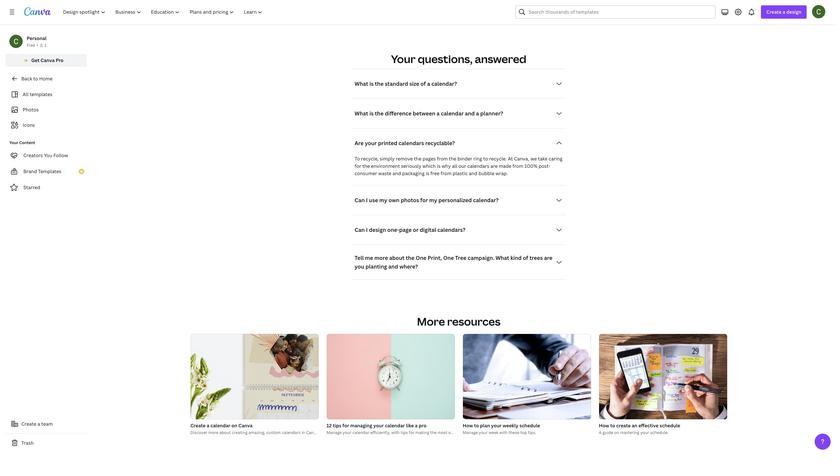 Task type: locate. For each thing, give the bounding box(es) containing it.
and left planner?
[[465, 110, 475, 117]]

0 horizontal spatial on
[[231, 423, 237, 429]]

0 horizontal spatial canva
[[41, 57, 55, 63]]

about up the where?
[[389, 254, 405, 262]]

1 horizontal spatial manage
[[463, 430, 478, 436]]

to inside how to create an effective schedule a guide on mastering your schedule.
[[610, 423, 615, 429]]

design
[[786, 9, 801, 15], [369, 226, 386, 234]]

my right use
[[379, 197, 387, 204]]

how up a
[[599, 423, 609, 429]]

for down to
[[355, 163, 361, 169]]

the left difference
[[375, 110, 384, 117]]

0 vertical spatial your
[[391, 52, 416, 66]]

1 can from the top
[[355, 197, 365, 204]]

more
[[374, 254, 388, 262], [208, 430, 218, 436]]

0 horizontal spatial tips
[[333, 423, 341, 429]]

2 i from the top
[[366, 226, 368, 234]]

None search field
[[515, 5, 716, 19]]

to for how to create an effective schedule a guide on mastering your schedule.
[[610, 423, 615, 429]]

canva up the creating
[[238, 423, 253, 429]]

one left "tree"
[[443, 254, 454, 262]]

2 schedule. from the left
[[650, 430, 669, 436]]

with down weekly at the bottom right
[[499, 430, 508, 436]]

1 vertical spatial can
[[355, 226, 365, 234]]

1 vertical spatial on
[[614, 430, 619, 436]]

1 vertical spatial are
[[544, 254, 552, 262]]

0 vertical spatial calendar?
[[431, 80, 457, 88]]

schedule for how to plan your weekly schedule
[[519, 423, 540, 429]]

0 vertical spatial canva
[[41, 57, 55, 63]]

are
[[490, 163, 498, 169], [544, 254, 552, 262]]

design inside dropdown button
[[786, 9, 801, 15]]

12 tips for managing your calendar like a pro manage your calendar efficiently, with tips for making the most of your schedule.
[[327, 423, 482, 436]]

0 vertical spatial of
[[420, 80, 426, 88]]

0 horizontal spatial my
[[379, 197, 387, 204]]

1 vertical spatial calendar?
[[473, 197, 499, 204]]

0 horizontal spatial of
[[420, 80, 426, 88]]

all
[[452, 163, 457, 169]]

2 horizontal spatial calendars
[[467, 163, 489, 169]]

calendars up remove
[[399, 140, 424, 147]]

to
[[355, 156, 360, 162]]

free •
[[27, 42, 38, 48]]

get canva pro button
[[5, 54, 87, 67]]

with down 12 tips for managing your calendar like a pro link
[[391, 430, 400, 436]]

i inside dropdown button
[[366, 226, 368, 234]]

from up the why
[[437, 156, 448, 162]]

1 horizontal spatial create
[[190, 423, 206, 429]]

are right trees
[[544, 254, 552, 262]]

and inside dropdown button
[[465, 110, 475, 117]]

0 vertical spatial more
[[374, 254, 388, 262]]

1 vertical spatial your
[[9, 140, 18, 146]]

the inside tell me more about the one print, one tree campaign. what kind of trees are you planting and where?
[[406, 254, 414, 262]]

schedule. down plan
[[463, 430, 482, 436]]

2 schedule from the left
[[660, 423, 680, 429]]

1 schedule. from the left
[[463, 430, 482, 436]]

0 horizontal spatial calendar?
[[431, 80, 457, 88]]

how inside how to plan your weekly schedule manage your week with these top tips.
[[463, 423, 473, 429]]

i for use
[[366, 197, 368, 204]]

get canva pro
[[31, 57, 64, 63]]

1 horizontal spatial one
[[443, 254, 454, 262]]

your right are
[[365, 140, 377, 147]]

0 horizontal spatial are
[[490, 163, 498, 169]]

in
[[302, 430, 305, 436]]

tell me more about the one print, one tree campaign. what kind of trees are you planting and where?
[[355, 254, 552, 270]]

campaign.
[[468, 254, 494, 262]]

are inside to recycle, simply remove the pages from the binder ring to recycle. at canva, we take caring for the environment seriously which is why all our calendars are made from 100% post- consumer waste and packaging is free from plastic and bubble wrap.
[[490, 163, 498, 169]]

waste
[[378, 170, 391, 177]]

1 horizontal spatial about
[[389, 254, 405, 262]]

one
[[416, 254, 426, 262], [443, 254, 454, 262]]

your up what is the standard size of a calendar?
[[391, 52, 416, 66]]

manage down 12
[[327, 430, 342, 436]]

to inside how to plan your weekly schedule manage your week with these top tips.
[[474, 423, 479, 429]]

one left print,
[[416, 254, 426, 262]]

templates
[[30, 91, 52, 97]]

1 horizontal spatial calendar?
[[473, 197, 499, 204]]

1 horizontal spatial how
[[599, 423, 609, 429]]

more right discover at bottom
[[208, 430, 218, 436]]

calendars
[[399, 140, 424, 147], [467, 163, 489, 169], [282, 430, 301, 436]]

2 with from the left
[[499, 430, 508, 436]]

calendars inside dropdown button
[[399, 140, 424, 147]]

1 horizontal spatial your
[[391, 52, 416, 66]]

can inside dropdown button
[[355, 197, 365, 204]]

planting
[[366, 263, 387, 270]]

of right most
[[448, 430, 452, 436]]

the up seriously
[[414, 156, 421, 162]]

with
[[391, 430, 400, 436], [499, 430, 508, 436]]

1 horizontal spatial on
[[614, 430, 619, 436]]

schedule.
[[463, 430, 482, 436], [650, 430, 669, 436]]

to
[[33, 75, 38, 82], [483, 156, 488, 162], [474, 423, 479, 429], [610, 423, 615, 429]]

100%
[[525, 163, 537, 169]]

1 horizontal spatial my
[[429, 197, 437, 204]]

1 horizontal spatial more
[[374, 254, 388, 262]]

i inside dropdown button
[[366, 197, 368, 204]]

for right 'photos'
[[420, 197, 428, 204]]

resources
[[447, 315, 500, 329]]

to inside to recycle, simply remove the pages from the binder ring to recycle. at canva, we take caring for the environment seriously which is why all our calendars are made from 100% post- consumer waste and packaging is free from plastic and bubble wrap.
[[483, 156, 488, 162]]

create a calendar on canva discover more about creating amazing, custom calendars in canva.
[[190, 423, 319, 436]]

the left most
[[430, 430, 437, 436]]

of right size
[[420, 80, 426, 88]]

0 vertical spatial are
[[490, 163, 498, 169]]

0 horizontal spatial about
[[219, 430, 231, 436]]

0 horizontal spatial how
[[463, 423, 473, 429]]

calendars inside create a calendar on canva discover more about creating amazing, custom calendars in canva.
[[282, 430, 301, 436]]

0 horizontal spatial design
[[369, 226, 386, 234]]

you
[[44, 152, 52, 159]]

1 manage from the left
[[327, 430, 342, 436]]

schedule inside how to create an effective schedule a guide on mastering your schedule.
[[660, 423, 680, 429]]

manage inside how to plan your weekly schedule manage your week with these top tips.
[[463, 430, 478, 436]]

calendar? down bubble
[[473, 197, 499, 204]]

weekly
[[503, 423, 518, 429]]

about inside tell me more about the one print, one tree campaign. what kind of trees are you planting and where?
[[389, 254, 405, 262]]

for inside dropdown button
[[420, 197, 428, 204]]

1 horizontal spatial are
[[544, 254, 552, 262]]

how to create an effective schedule a guide on mastering your schedule.
[[599, 423, 680, 436]]

i left one-
[[366, 226, 368, 234]]

seriously
[[401, 163, 421, 169]]

create inside dropdown button
[[766, 9, 782, 15]]

amazing,
[[248, 430, 265, 436]]

home
[[39, 75, 53, 82]]

one-
[[387, 226, 399, 234]]

schedule inside how to plan your weekly schedule manage your week with these top tips.
[[519, 423, 540, 429]]

design left one-
[[369, 226, 386, 234]]

0 horizontal spatial your
[[9, 140, 18, 146]]

1 one from the left
[[416, 254, 426, 262]]

and left the where?
[[388, 263, 398, 270]]

a
[[783, 9, 785, 15], [427, 80, 430, 88], [437, 110, 440, 117], [476, 110, 479, 117], [37, 421, 40, 427], [207, 423, 209, 429], [415, 423, 418, 429]]

from down the why
[[441, 170, 452, 177]]

canva left pro
[[41, 57, 55, 63]]

can inside dropdown button
[[355, 226, 365, 234]]

to for how to plan your weekly schedule manage your week with these top tips.
[[474, 423, 479, 429]]

for inside to recycle, simply remove the pages from the binder ring to recycle. at canva, we take caring for the environment seriously which is why all our calendars are made from 100% post- consumer waste and packaging is free from plastic and bubble wrap.
[[355, 163, 361, 169]]

design inside dropdown button
[[369, 226, 386, 234]]

1 horizontal spatial tips
[[401, 430, 408, 436]]

on
[[231, 423, 237, 429], [614, 430, 619, 436]]

brand
[[23, 168, 37, 175]]

your up week
[[491, 423, 502, 429]]

tips down like
[[401, 430, 408, 436]]

0 horizontal spatial create
[[21, 421, 36, 427]]

2 vertical spatial calendars
[[282, 430, 301, 436]]

tips.
[[528, 430, 536, 436]]

recycle,
[[361, 156, 379, 162]]

my left personalized
[[429, 197, 437, 204]]

your left content at left
[[9, 140, 18, 146]]

standard
[[385, 80, 408, 88]]

0 vertical spatial on
[[231, 423, 237, 429]]

1 schedule from the left
[[519, 423, 540, 429]]

starred link
[[5, 181, 87, 194]]

about left the creating
[[219, 430, 231, 436]]

0 horizontal spatial more
[[208, 430, 218, 436]]

digital
[[420, 226, 436, 234]]

0 vertical spatial can
[[355, 197, 365, 204]]

pro
[[419, 423, 427, 429]]

trash
[[21, 440, 34, 446]]

back to home
[[21, 75, 53, 82]]

0 vertical spatial design
[[786, 9, 801, 15]]

environment
[[371, 163, 400, 169]]

with inside 12 tips for managing your calendar like a pro manage your calendar efficiently, with tips for making the most of your schedule.
[[391, 430, 400, 436]]

to left plan
[[474, 423, 479, 429]]

can for can i design one-page or digital calendars?
[[355, 226, 365, 234]]

how inside how to create an effective schedule a guide on mastering your schedule.
[[599, 423, 609, 429]]

0 vertical spatial tips
[[333, 423, 341, 429]]

calendar? inside dropdown button
[[473, 197, 499, 204]]

of right kind at the bottom of page
[[523, 254, 528, 262]]

12 tips for managing your calendar like a pro image
[[327, 334, 455, 420]]

1 horizontal spatial canva
[[238, 423, 253, 429]]

1 with from the left
[[391, 430, 400, 436]]

a
[[599, 430, 602, 436]]

1 vertical spatial tips
[[401, 430, 408, 436]]

1 horizontal spatial schedule
[[660, 423, 680, 429]]

0 horizontal spatial calendars
[[282, 430, 301, 436]]

1 vertical spatial about
[[219, 430, 231, 436]]

to right ring
[[483, 156, 488, 162]]

manage left week
[[463, 430, 478, 436]]

0 horizontal spatial one
[[416, 254, 426, 262]]

to right back
[[33, 75, 38, 82]]

you
[[355, 263, 364, 270]]

2 can from the top
[[355, 226, 365, 234]]

create a design
[[766, 9, 801, 15]]

design left the "christina overa" image
[[786, 9, 801, 15]]

1 horizontal spatial schedule.
[[650, 430, 669, 436]]

how to create an effective schedule link
[[599, 422, 727, 430]]

personal
[[27, 35, 47, 41]]

from down canva,
[[513, 163, 523, 169]]

create inside button
[[21, 421, 36, 427]]

i left use
[[366, 197, 368, 204]]

create a calendar on canva image
[[190, 334, 319, 420]]

tips right 12
[[333, 423, 341, 429]]

on inside how to create an effective schedule a guide on mastering your schedule.
[[614, 430, 619, 436]]

2 vertical spatial of
[[448, 430, 452, 436]]

packaging
[[402, 170, 425, 177]]

1 vertical spatial what
[[355, 110, 368, 117]]

0 vertical spatial about
[[389, 254, 405, 262]]

create for create a team
[[21, 421, 36, 427]]

about inside create a calendar on canva discover more about creating amazing, custom calendars in canva.
[[219, 430, 231, 436]]

1 i from the top
[[366, 197, 368, 204]]

where?
[[399, 263, 418, 270]]

size
[[409, 80, 419, 88]]

2 manage from the left
[[463, 430, 478, 436]]

the up the where?
[[406, 254, 414, 262]]

canva
[[41, 57, 55, 63], [238, 423, 253, 429]]

how
[[463, 423, 473, 429], [599, 423, 609, 429]]

bubble
[[479, 170, 494, 177]]

schedule for how to create an effective schedule
[[660, 423, 680, 429]]

top
[[520, 430, 527, 436]]

on right guide
[[614, 430, 619, 436]]

1 vertical spatial of
[[523, 254, 528, 262]]

your for your content
[[9, 140, 18, 146]]

1 vertical spatial calendars
[[467, 163, 489, 169]]

calendars inside to recycle, simply remove the pages from the binder ring to recycle. at canva, we take caring for the environment seriously which is why all our calendars are made from 100% post- consumer waste and packaging is free from plastic and bubble wrap.
[[467, 163, 489, 169]]

can i use my own photos for my personalized calendar? button
[[352, 194, 566, 207]]

creators
[[23, 152, 43, 159]]

0 horizontal spatial with
[[391, 430, 400, 436]]

schedule up tips.
[[519, 423, 540, 429]]

what inside tell me more about the one print, one tree campaign. what kind of trees are you planting and where?
[[496, 254, 509, 262]]

wrap.
[[496, 170, 508, 177]]

0 vertical spatial i
[[366, 197, 368, 204]]

1 vertical spatial design
[[369, 226, 386, 234]]

your down plan
[[479, 430, 488, 436]]

schedule. down how to create an effective schedule link
[[650, 430, 669, 436]]

to up guide
[[610, 423, 615, 429]]

your down effective
[[640, 430, 649, 436]]

get
[[31, 57, 39, 63]]

1 vertical spatial more
[[208, 430, 218, 436]]

2 how from the left
[[599, 423, 609, 429]]

1 my from the left
[[379, 197, 387, 204]]

0 horizontal spatial schedule.
[[463, 430, 482, 436]]

calendars down ring
[[467, 163, 489, 169]]

2 horizontal spatial of
[[523, 254, 528, 262]]

our
[[458, 163, 466, 169]]

tell me more about the one print, one tree campaign. what kind of trees are you planting and where? button
[[352, 253, 566, 272]]

design for a
[[786, 9, 801, 15]]

2 horizontal spatial create
[[766, 9, 782, 15]]

can
[[355, 197, 365, 204], [355, 226, 365, 234]]

can left use
[[355, 197, 365, 204]]

your up efficiently,
[[373, 423, 384, 429]]

0 vertical spatial calendars
[[399, 140, 424, 147]]

Search search field
[[529, 6, 711, 18]]

calendar?
[[431, 80, 457, 88], [473, 197, 499, 204]]

1 how from the left
[[463, 423, 473, 429]]

of inside 12 tips for managing your calendar like a pro manage your calendar efficiently, with tips for making the most of your schedule.
[[448, 430, 452, 436]]

schedule right effective
[[660, 423, 680, 429]]

are down recycle.
[[490, 163, 498, 169]]

2 vertical spatial what
[[496, 254, 509, 262]]

can i design one-page or digital calendars? button
[[352, 223, 566, 237]]

0 vertical spatial what
[[355, 80, 368, 88]]

all templates link
[[9, 88, 83, 101]]

0 horizontal spatial schedule
[[519, 423, 540, 429]]

post-
[[539, 163, 550, 169]]

2 vertical spatial from
[[441, 170, 452, 177]]

1 horizontal spatial of
[[448, 430, 452, 436]]

manage
[[327, 430, 342, 436], [463, 430, 478, 436]]

difference
[[385, 110, 412, 117]]

your
[[365, 140, 377, 147], [373, 423, 384, 429], [491, 423, 502, 429], [343, 430, 351, 436], [453, 430, 462, 436], [479, 430, 488, 436], [640, 430, 649, 436]]

made
[[499, 163, 511, 169]]

are inside tell me more about the one print, one tree campaign. what kind of trees are you planting and where?
[[544, 254, 552, 262]]

calendar? down questions,
[[431, 80, 457, 88]]

1 horizontal spatial design
[[786, 9, 801, 15]]

1 vertical spatial canva
[[238, 423, 253, 429]]

1 horizontal spatial with
[[499, 430, 508, 436]]

an
[[632, 423, 637, 429]]

calendars left in
[[282, 430, 301, 436]]

on up the creating
[[231, 423, 237, 429]]

back
[[21, 75, 32, 82]]

12
[[327, 423, 332, 429]]

brand templates
[[23, 168, 61, 175]]

more up planting
[[374, 254, 388, 262]]

1 vertical spatial i
[[366, 226, 368, 234]]

can up tell
[[355, 226, 365, 234]]

0 horizontal spatial manage
[[327, 430, 342, 436]]

more inside tell me more about the one print, one tree campaign. what kind of trees are you planting and where?
[[374, 254, 388, 262]]

what for what is the difference between a calendar and a planner?
[[355, 110, 368, 117]]

how left plan
[[463, 423, 473, 429]]

1 horizontal spatial calendars
[[399, 140, 424, 147]]



Task type: describe. For each thing, give the bounding box(es) containing it.
own
[[389, 197, 399, 204]]

calendar? inside dropdown button
[[431, 80, 457, 88]]

photos
[[23, 106, 39, 113]]

for left managing at bottom
[[342, 423, 349, 429]]

the left "standard"
[[375, 80, 384, 88]]

me
[[365, 254, 373, 262]]

your content
[[9, 140, 35, 146]]

templates
[[38, 168, 61, 175]]

caring
[[549, 156, 563, 162]]

binder
[[458, 156, 472, 162]]

schedule. inside 12 tips for managing your calendar like a pro manage your calendar efficiently, with tips for making the most of your schedule.
[[463, 430, 482, 436]]

to for back to home
[[33, 75, 38, 82]]

creators you follow link
[[5, 149, 87, 162]]

on inside create a calendar on canva discover more about creating amazing, custom calendars in canva.
[[231, 423, 237, 429]]

the up consumer
[[362, 163, 370, 169]]

making
[[416, 430, 429, 436]]

how for how to create an effective schedule
[[599, 423, 609, 429]]

what is the standard size of a calendar?
[[355, 80, 457, 88]]

canva.
[[306, 430, 319, 436]]

create a calendar on canva link
[[190, 422, 319, 430]]

the inside 12 tips for managing your calendar like a pro manage your calendar efficiently, with tips for making the most of your schedule.
[[430, 430, 437, 436]]

calendar inside dropdown button
[[441, 110, 464, 117]]

creators you follow
[[23, 152, 68, 159]]

create inside create a calendar on canva discover more about creating amazing, custom calendars in canva.
[[190, 423, 206, 429]]

a inside 12 tips for managing your calendar like a pro manage your calendar efficiently, with tips for making the most of your schedule.
[[415, 423, 418, 429]]

canva inside 'get canva pro' button
[[41, 57, 55, 63]]

tell
[[355, 254, 364, 262]]

effective
[[638, 423, 659, 429]]

page
[[399, 226, 412, 234]]

discover
[[190, 430, 207, 436]]

consumer
[[355, 170, 377, 177]]

all templates
[[23, 91, 52, 97]]

recycle.
[[489, 156, 507, 162]]

follow
[[53, 152, 68, 159]]

how to create an effective schedule image
[[599, 334, 727, 420]]

is left free
[[426, 170, 429, 177]]

more
[[417, 315, 445, 329]]

your for your questions, answered
[[391, 52, 416, 66]]

starred
[[23, 184, 40, 191]]

canva inside create a calendar on canva discover more about creating amazing, custom calendars in canva.
[[238, 423, 253, 429]]

i for design
[[366, 226, 368, 234]]

week
[[489, 430, 498, 436]]

are your printed calendars recyclable?
[[355, 140, 455, 147]]

and right 'waste'
[[393, 170, 401, 177]]

efficiently,
[[370, 430, 390, 436]]

calendars?
[[437, 226, 465, 234]]

of inside tell me more about the one print, one tree campaign. what kind of trees are you planting and where?
[[523, 254, 528, 262]]

a inside button
[[37, 421, 40, 427]]

how to design and print your own calendar image
[[429, 0, 683, 10]]

what for what is the standard size of a calendar?
[[355, 80, 368, 88]]

trash link
[[5, 437, 87, 450]]

manage inside 12 tips for managing your calendar like a pro manage your calendar efficiently, with tips for making the most of your schedule.
[[327, 430, 342, 436]]

how for how to plan your weekly schedule
[[463, 423, 473, 429]]

ring
[[473, 156, 482, 162]]

are your printed calendars recyclable? button
[[352, 137, 566, 150]]

managing
[[350, 423, 372, 429]]

can i design one-page or digital calendars?
[[355, 226, 465, 234]]

of inside dropdown button
[[420, 80, 426, 88]]

create
[[616, 423, 631, 429]]

1 vertical spatial from
[[513, 163, 523, 169]]

icons
[[23, 122, 35, 128]]

free
[[430, 170, 440, 177]]

simply
[[380, 156, 395, 162]]

1
[[44, 42, 46, 48]]

0 vertical spatial from
[[437, 156, 448, 162]]

pro
[[56, 57, 64, 63]]

between
[[413, 110, 435, 117]]

planner?
[[480, 110, 503, 117]]

to recycle, simply remove the pages from the binder ring to recycle. at canva, we take caring for the environment seriously which is why all our calendars are made from 100% post- consumer waste and packaging is free from plastic and bubble wrap.
[[355, 156, 563, 177]]

kind
[[510, 254, 522, 262]]

2 one from the left
[[443, 254, 454, 262]]

design for i
[[369, 226, 386, 234]]

christina overa image
[[812, 5, 825, 18]]

why
[[442, 163, 451, 169]]

with inside how to plan your weekly schedule manage your week with these top tips.
[[499, 430, 508, 436]]

how to plan your weekly schedule image
[[463, 334, 591, 420]]

your questions, answered
[[391, 52, 526, 66]]

your inside dropdown button
[[365, 140, 377, 147]]

create for create a design
[[766, 9, 782, 15]]

more resources
[[417, 315, 500, 329]]

calendar inside create a calendar on canva discover more about creating amazing, custom calendars in canva.
[[210, 423, 230, 429]]

answered
[[475, 52, 526, 66]]

all
[[23, 91, 29, 97]]

creating
[[232, 430, 248, 436]]

2 my from the left
[[429, 197, 437, 204]]

can for can i use my own photos for my personalized calendar?
[[355, 197, 365, 204]]

your right most
[[453, 430, 462, 436]]

print,
[[428, 254, 442, 262]]

use
[[369, 197, 378, 204]]

is left "standard"
[[369, 80, 374, 88]]

custom
[[266, 430, 281, 436]]

personalized
[[438, 197, 472, 204]]

how to plan your weekly schedule manage your week with these top tips.
[[463, 423, 540, 436]]

most
[[438, 430, 447, 436]]

printed
[[378, 140, 397, 147]]

a inside create a calendar on canva discover more about creating amazing, custom calendars in canva.
[[207, 423, 209, 429]]

which
[[422, 163, 436, 169]]

mastering
[[620, 430, 639, 436]]

icons link
[[9, 119, 83, 132]]

your inside how to create an effective schedule a guide on mastering your schedule.
[[640, 430, 649, 436]]

team
[[41, 421, 53, 427]]

is left difference
[[369, 110, 374, 117]]

the up all
[[449, 156, 456, 162]]

recyclable?
[[425, 140, 455, 147]]

your down managing at bottom
[[343, 430, 351, 436]]

12 tips for managing your calendar like a pro link
[[327, 422, 455, 430]]

canva,
[[514, 156, 529, 162]]

create a team button
[[5, 418, 87, 431]]

questions,
[[418, 52, 473, 66]]

these
[[509, 430, 519, 436]]

for down like
[[409, 430, 415, 436]]

can i use my own photos for my personalized calendar?
[[355, 197, 499, 204]]

more inside create a calendar on canva discover more about creating amazing, custom calendars in canva.
[[208, 430, 218, 436]]

plastic
[[453, 170, 468, 177]]

and inside tell me more about the one print, one tree campaign. what kind of trees are you planting and where?
[[388, 263, 398, 270]]

what is the difference between a calendar and a planner? button
[[352, 107, 566, 120]]

and right plastic
[[469, 170, 477, 177]]

top level navigation element
[[59, 5, 268, 19]]

what is the difference between a calendar and a planner?
[[355, 110, 503, 117]]

schedule. inside how to create an effective schedule a guide on mastering your schedule.
[[650, 430, 669, 436]]

pages
[[423, 156, 436, 162]]

is left the why
[[437, 163, 441, 169]]



Task type: vqa. For each thing, say whether or not it's contained in the screenshot.
the right designs
no



